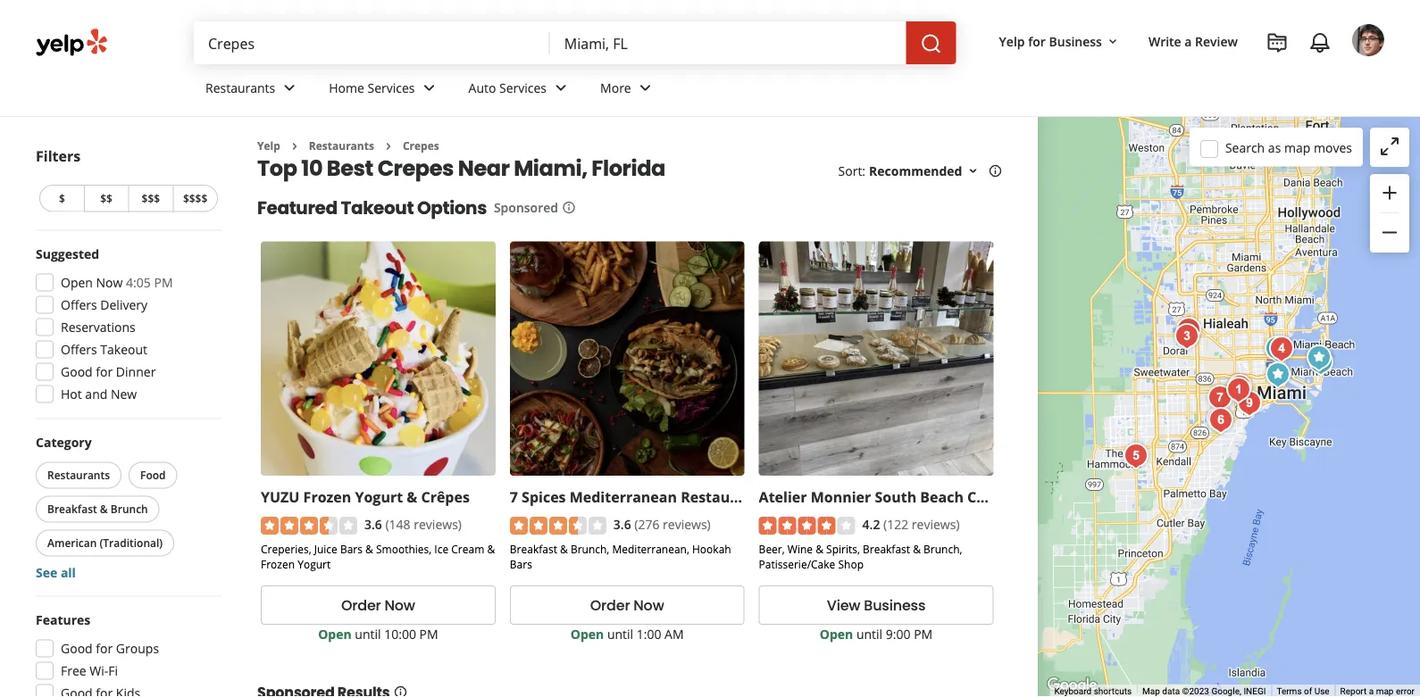 Task type: locate. For each thing, give the bounding box(es) containing it.
None search field
[[194, 21, 960, 64]]

breakfast & brunch button
[[36, 496, 160, 523]]

offers takeout
[[61, 341, 147, 358]]

None field
[[208, 33, 536, 53], [564, 33, 892, 53]]

order now up open until 10:00 pm
[[341, 596, 415, 616]]

24 chevron down v2 image for auto services
[[550, 77, 572, 99]]

brunch, down 4.2 (122 reviews)
[[924, 542, 963, 557]]

10
[[301, 153, 323, 183]]

2 reviews) from the left
[[663, 516, 711, 533]]

breakfast up american
[[47, 502, 97, 517]]

more link
[[586, 64, 671, 116]]

pm right 9:00
[[914, 626, 933, 643]]

1 24 chevron down v2 image from the left
[[550, 77, 572, 99]]

yogurt up (148
[[355, 488, 403, 507]]

0 vertical spatial map
[[1285, 139, 1311, 156]]

& inside the breakfast & brunch button
[[100, 502, 108, 517]]

& inside breakfast & brunch, mediterranean, hookah bars
[[560, 542, 568, 557]]

for for groups
[[96, 641, 113, 658]]

map right as
[[1285, 139, 1311, 156]]

1 offers from the top
[[61, 297, 97, 314]]

atelier monnier south beach café
[[759, 488, 999, 507]]

map left error
[[1376, 687, 1394, 697]]

$$
[[100, 191, 113, 206]]

yuzu frozen yogurt & crêpes
[[261, 488, 470, 507]]

24 chevron down v2 image for more
[[635, 77, 656, 99]]

breakfast down spices
[[510, 542, 557, 557]]

takeout
[[341, 195, 414, 220], [100, 341, 147, 358]]

16 chevron right v2 image
[[288, 139, 302, 153]]

& down spices
[[560, 542, 568, 557]]

now up 1:00
[[634, 596, 664, 616]]

1 horizontal spatial 24 chevron down v2 image
[[635, 77, 656, 99]]

1 horizontal spatial restaurants
[[205, 79, 275, 96]]

cream
[[451, 542, 484, 557]]

1 brunch, from the left
[[571, 542, 610, 557]]

1 vertical spatial takeout
[[100, 341, 147, 358]]

shortcuts
[[1094, 687, 1132, 697]]

a inside write a review link
[[1185, 33, 1192, 50]]

1 none field from the left
[[208, 33, 536, 53]]

24 chevron down v2 image left the auto
[[419, 77, 440, 99]]

$
[[59, 191, 65, 206]]

0 horizontal spatial a
[[1185, 33, 1192, 50]]

home
[[329, 79, 364, 96]]

until left 1:00
[[607, 626, 634, 643]]

1 vertical spatial restaurants
[[309, 138, 374, 153]]

1 horizontal spatial 3.6
[[614, 516, 631, 533]]

0 horizontal spatial reviews)
[[414, 516, 462, 533]]

offers for offers delivery
[[61, 297, 97, 314]]

frozen
[[303, 488, 351, 507], [261, 557, 295, 572]]

0 vertical spatial good
[[61, 364, 93, 381]]

services
[[368, 79, 415, 96], [499, 79, 547, 96]]

1 horizontal spatial services
[[499, 79, 547, 96]]

1 services from the left
[[368, 79, 415, 96]]

wine
[[788, 542, 813, 557]]

3.6 star rating image up juice
[[261, 517, 357, 535]]

auto services
[[469, 79, 547, 96]]

1 horizontal spatial business
[[1049, 33, 1102, 50]]

none field up business categories element
[[564, 33, 892, 53]]

1 horizontal spatial order now
[[590, 596, 664, 616]]

16 chevron down v2 image inside recommended popup button
[[966, 164, 980, 178]]

restaurants right 16 chevron right v2 image
[[309, 138, 374, 153]]

reviews) for beach
[[912, 516, 960, 533]]

16 chevron down v2 image inside yelp for business button
[[1106, 35, 1120, 49]]

0 horizontal spatial yogurt
[[298, 557, 331, 572]]

2 vertical spatial for
[[96, 641, 113, 658]]

1 horizontal spatial until
[[607, 626, 634, 643]]

2 until from the left
[[607, 626, 634, 643]]

il giardino creperie image
[[1232, 386, 1268, 422]]

1 horizontal spatial 16 info v2 image
[[562, 201, 576, 215]]

beer,
[[759, 542, 785, 557]]

business categories element
[[191, 64, 1385, 116]]

3.6
[[365, 516, 382, 533], [614, 516, 631, 533]]

7 spices mediterranean restaurant & hookah lounge
[[510, 488, 890, 507]]

1 horizontal spatial map
[[1376, 687, 1394, 697]]

1:00
[[637, 626, 662, 643]]

1 good from the top
[[61, 364, 93, 381]]

none field find
[[208, 33, 536, 53]]

pm
[[154, 274, 173, 291], [419, 626, 438, 643], [914, 626, 933, 643]]

1 horizontal spatial order
[[590, 596, 630, 616]]

2 horizontal spatial pm
[[914, 626, 933, 643]]

café
[[968, 488, 999, 507]]

featured takeout options
[[257, 195, 487, 220]]

pm for view
[[914, 626, 933, 643]]

2 24 chevron down v2 image from the left
[[419, 77, 440, 99]]

services for auto services
[[499, 79, 547, 96]]

& left brunch
[[100, 502, 108, 517]]

2 services from the left
[[499, 79, 547, 96]]

good for dinner
[[61, 364, 156, 381]]

until for south
[[857, 626, 883, 643]]

0 vertical spatial frozen
[[303, 488, 351, 507]]

la crepe bistro image
[[1204, 403, 1239, 439]]

3 until from the left
[[857, 626, 883, 643]]

write a review link
[[1142, 25, 1245, 57]]

2 brunch, from the left
[[924, 542, 963, 557]]

0 vertical spatial restaurants link
[[191, 64, 315, 116]]

breakfast for breakfast & brunch, mediterranean, hookah bars
[[510, 542, 557, 557]]

yuzu
[[261, 488, 300, 507]]

0 horizontal spatial map
[[1285, 139, 1311, 156]]

services right home
[[368, 79, 415, 96]]

now up offers delivery
[[96, 274, 123, 291]]

recommended button
[[869, 163, 980, 179]]

7 spices mediterranean restaurant & hookah lounge link
[[510, 488, 890, 507]]

reviews) down beach
[[912, 516, 960, 533]]

0 horizontal spatial order now
[[341, 596, 415, 616]]

reviews) up ice
[[414, 516, 462, 533]]

1 vertical spatial map
[[1376, 687, 1394, 697]]

crepes cafe image
[[1119, 439, 1154, 474]]

2 24 chevron down v2 image from the left
[[635, 77, 656, 99]]

1 vertical spatial good
[[61, 641, 93, 658]]

16 chevron down v2 image
[[1106, 35, 1120, 49], [966, 164, 980, 178]]

0 horizontal spatial bars
[[340, 542, 363, 557]]

open down suggested
[[61, 274, 93, 291]]

atelier monnier south beach café image
[[1304, 345, 1339, 381]]

order now for yogurt
[[341, 596, 415, 616]]

3.6 star rating image
[[261, 517, 357, 535], [510, 517, 606, 535]]

1 vertical spatial a
[[1369, 687, 1374, 697]]

yelp left 16 chevron right v2 image
[[257, 138, 280, 153]]

see all button
[[36, 565, 76, 582]]

0 vertical spatial yelp
[[999, 33, 1025, 50]]

16 chevron down v2 image left write
[[1106, 35, 1120, 49]]

open left 10:00
[[318, 626, 352, 643]]

yelp inside button
[[999, 33, 1025, 50]]

keyboard
[[1055, 687, 1092, 697]]

hookah up 4.2 star rating image
[[779, 488, 835, 507]]

offers down reservations
[[61, 341, 97, 358]]

open
[[61, 274, 93, 291], [318, 626, 352, 643], [571, 626, 604, 643], [820, 626, 853, 643]]

0 vertical spatial offers
[[61, 297, 97, 314]]

none field up home services
[[208, 33, 536, 53]]

0 horizontal spatial restaurants
[[47, 468, 110, 483]]

24 chevron down v2 image right auto services
[[550, 77, 572, 99]]

reviews)
[[414, 516, 462, 533], [663, 516, 711, 533], [912, 516, 960, 533]]

good for good for dinner
[[61, 364, 93, 381]]

miami,
[[514, 153, 588, 183]]

1 order from the left
[[341, 596, 381, 616]]

order now up open until 1:00 am
[[590, 596, 664, 616]]

1 vertical spatial restaurants link
[[309, 138, 374, 153]]

projects image
[[1267, 32, 1288, 54]]

0 horizontal spatial breakfast
[[47, 502, 97, 517]]

review
[[1195, 33, 1238, 50]]

2 horizontal spatial restaurants
[[309, 138, 374, 153]]

1 horizontal spatial breakfast
[[510, 542, 557, 557]]

0 horizontal spatial 16 info v2 image
[[394, 686, 408, 698]]

0 horizontal spatial takeout
[[100, 341, 147, 358]]

yogurt
[[355, 488, 403, 507], [298, 557, 331, 572]]

1 vertical spatial yelp
[[257, 138, 280, 153]]

takeout down best
[[341, 195, 414, 220]]

order now
[[341, 596, 415, 616], [590, 596, 664, 616]]

24 chevron down v2 image
[[550, 77, 572, 99], [635, 77, 656, 99]]

7 spices mediterranean restaurant & hookah lounge image
[[1302, 340, 1338, 376]]

the crepes and waffles bar image
[[1264, 331, 1300, 367]]

sponsored
[[494, 199, 558, 216]]

all
[[61, 565, 76, 582]]

2 vertical spatial restaurants
[[47, 468, 110, 483]]

1 reviews) from the left
[[414, 516, 462, 533]]

16 info v2 image down 10:00
[[394, 686, 408, 698]]

1 3.6 star rating image from the left
[[261, 517, 357, 535]]

1 horizontal spatial bars
[[510, 557, 532, 572]]

1 horizontal spatial none field
[[564, 33, 892, 53]]

good up hot
[[61, 364, 93, 381]]

user actions element
[[985, 22, 1410, 132]]

frozen right 'yuzu'
[[303, 488, 351, 507]]

0 vertical spatial restaurants
[[205, 79, 275, 96]]

for for business
[[1028, 33, 1046, 50]]

restaurants inside "link"
[[205, 79, 275, 96]]

0 horizontal spatial order now link
[[261, 586, 496, 625]]

$$$
[[142, 191, 160, 206]]

yelp link
[[257, 138, 280, 153]]

1 vertical spatial for
[[96, 364, 113, 381]]

24 chevron down v2 image inside the auto services link
[[550, 77, 572, 99]]

bars right cream
[[510, 557, 532, 572]]

good up free on the left bottom
[[61, 641, 93, 658]]

0 vertical spatial yogurt
[[355, 488, 403, 507]]

breakfast for breakfast & brunch
[[47, 502, 97, 517]]

brunch, inside breakfast & brunch, mediterranean, hookah bars
[[571, 542, 610, 557]]

1 vertical spatial hookah
[[692, 542, 731, 557]]

1 horizontal spatial now
[[385, 596, 415, 616]]

food button
[[129, 462, 177, 489]]

16 info v2 image right sponsored
[[562, 201, 576, 215]]

0 horizontal spatial hookah
[[692, 542, 731, 557]]

order now link up open until 1:00 am
[[510, 586, 745, 625]]

frozen left juice
[[261, 557, 295, 572]]

16 info v2 image for top 10 best crepes near miami, florida
[[988, 164, 1003, 178]]

breakfast inside button
[[47, 502, 97, 517]]

1 horizontal spatial order now link
[[510, 586, 745, 625]]

a for report
[[1369, 687, 1374, 697]]

breakfast inside breakfast & brunch, mediterranean, hookah bars
[[510, 542, 557, 557]]

24 chevron down v2 image right more
[[635, 77, 656, 99]]

24 chevron down v2 image for restaurants
[[279, 77, 300, 99]]

map data ©2023 google, inegi
[[1143, 687, 1266, 697]]

hookah
[[779, 488, 835, 507], [692, 542, 731, 557]]

1 vertical spatial business
[[864, 596, 926, 616]]

mediterranean
[[570, 488, 677, 507]]

1 order now link from the left
[[261, 586, 496, 625]]

services right the auto
[[499, 79, 547, 96]]

1 horizontal spatial reviews)
[[663, 516, 711, 533]]

notifications image
[[1310, 32, 1331, 54]]

0 horizontal spatial none field
[[208, 33, 536, 53]]

zoom out image
[[1379, 222, 1401, 243]]

open for 7
[[571, 626, 604, 643]]

restaurants down "category"
[[47, 468, 110, 483]]

24 chevron down v2 image left home
[[279, 77, 300, 99]]

0 vertical spatial for
[[1028, 33, 1046, 50]]

yelp right search 'image'
[[999, 33, 1025, 50]]

1 vertical spatial yogurt
[[298, 557, 331, 572]]

2 order now link from the left
[[510, 586, 745, 625]]

1 horizontal spatial 3.6 star rating image
[[510, 517, 606, 535]]

4.2
[[863, 516, 880, 533]]

now up 10:00
[[385, 596, 415, 616]]

crepes
[[403, 138, 439, 153], [378, 153, 454, 183]]

order now for mediterranean
[[590, 596, 664, 616]]

& right wine on the right of the page
[[816, 542, 824, 557]]

0 horizontal spatial order
[[341, 596, 381, 616]]

american
[[47, 536, 97, 551]]

bars right juice
[[340, 542, 363, 557]]

2 3.6 from the left
[[614, 516, 631, 533]]

creperies, juice bars & smoothies, ice cream & frozen yogurt
[[261, 542, 495, 572]]

good
[[61, 364, 93, 381], [61, 641, 93, 658]]

business inside yelp for business button
[[1049, 33, 1102, 50]]

0 horizontal spatial services
[[368, 79, 415, 96]]

offers up reservations
[[61, 297, 97, 314]]

hookah down restaurant
[[692, 542, 731, 557]]

1 vertical spatial 16 info v2 image
[[562, 201, 576, 215]]

3 reviews) from the left
[[912, 516, 960, 533]]

2 offers from the top
[[61, 341, 97, 358]]

pm right 4:05
[[154, 274, 173, 291]]

0 horizontal spatial 3.6
[[365, 516, 382, 533]]

1 order now from the left
[[341, 596, 415, 616]]

2 order from the left
[[590, 596, 630, 616]]

0 horizontal spatial yelp
[[257, 138, 280, 153]]

0 vertical spatial business
[[1049, 33, 1102, 50]]

2 none field from the left
[[564, 33, 892, 53]]

crêpemaker image
[[1203, 381, 1238, 416]]

pm right 10:00
[[419, 626, 438, 643]]

order now link up open until 10:00 pm
[[261, 586, 496, 625]]

24 chevron down v2 image inside restaurants "link"
[[279, 77, 300, 99]]

0 horizontal spatial brunch,
[[571, 542, 610, 557]]

1 horizontal spatial 24 chevron down v2 image
[[419, 77, 440, 99]]

open until 1:00 am
[[571, 626, 684, 643]]

brunch, left mediterranean,
[[571, 542, 610, 557]]

2 good from the top
[[61, 641, 93, 658]]

1 horizontal spatial a
[[1369, 687, 1374, 697]]

takeout for offers
[[100, 341, 147, 358]]

restaurants link right 16 chevron right v2 image
[[309, 138, 374, 153]]

4.2 (122 reviews)
[[863, 516, 960, 533]]

south
[[875, 488, 917, 507]]

0 vertical spatial 16 info v2 image
[[988, 164, 1003, 178]]

group containing features
[[30, 612, 222, 698]]

1 until from the left
[[355, 626, 381, 643]]

0 horizontal spatial business
[[864, 596, 926, 616]]

0 horizontal spatial frozen
[[261, 557, 295, 572]]

1 vertical spatial 16 chevron down v2 image
[[966, 164, 980, 178]]

1 horizontal spatial takeout
[[341, 195, 414, 220]]

0 horizontal spatial 16 chevron down v2 image
[[966, 164, 980, 178]]

1 horizontal spatial yogurt
[[355, 488, 403, 507]]

0 horizontal spatial pm
[[154, 274, 173, 291]]

2 order now from the left
[[590, 596, 664, 616]]

beer, wine & spirits, breakfast & brunch, patisserie/cake shop
[[759, 542, 963, 572]]

3.6 star rating image for frozen
[[261, 517, 357, 535]]

a right write
[[1185, 33, 1192, 50]]

until left 10:00
[[355, 626, 381, 643]]

1 horizontal spatial hookah
[[779, 488, 835, 507]]

recommended
[[869, 163, 963, 179]]

3.6 left (276
[[614, 516, 631, 533]]

2 3.6 star rating image from the left
[[510, 517, 606, 535]]

open down view
[[820, 626, 853, 643]]

features
[[36, 612, 90, 629]]

0 horizontal spatial until
[[355, 626, 381, 643]]

pm for order
[[419, 626, 438, 643]]

florida
[[592, 153, 666, 183]]

yuzu frozen yogurt & crêpes image
[[1261, 357, 1297, 393]]

featured
[[257, 195, 337, 220]]

3.6 left (148
[[365, 516, 382, 533]]

1 vertical spatial offers
[[61, 341, 97, 358]]

1 24 chevron down v2 image from the left
[[279, 77, 300, 99]]

restaurants link up yelp "link"
[[191, 64, 315, 116]]

order now link for mediterranean
[[510, 586, 745, 625]]

0 vertical spatial a
[[1185, 33, 1192, 50]]

takeout up dinner
[[100, 341, 147, 358]]

16 chevron down v2 image right recommended
[[966, 164, 980, 178]]

search image
[[921, 33, 942, 55]]

a right report
[[1369, 687, 1374, 697]]

american (traditional) button
[[36, 530, 174, 557]]

fi
[[108, 663, 118, 680]]

24 chevron down v2 image inside more link
[[635, 77, 656, 99]]

for inside button
[[1028, 33, 1046, 50]]

2 horizontal spatial now
[[634, 596, 664, 616]]

services for home services
[[368, 79, 415, 96]]

2 horizontal spatial reviews)
[[912, 516, 960, 533]]

3.6 star rating image down spices
[[510, 517, 606, 535]]

a
[[1185, 33, 1192, 50], [1369, 687, 1374, 697]]

restaurants up yelp "link"
[[205, 79, 275, 96]]

reviews) down 7 spices mediterranean restaurant & hookah lounge
[[663, 516, 711, 533]]

breakfast down (122
[[863, 542, 910, 557]]

0 vertical spatial takeout
[[341, 195, 414, 220]]

group
[[1370, 174, 1410, 253], [30, 245, 222, 409], [32, 434, 222, 582], [30, 612, 222, 698]]

1 horizontal spatial yelp
[[999, 33, 1025, 50]]

1 horizontal spatial brunch,
[[924, 542, 963, 557]]

until left 9:00
[[857, 626, 883, 643]]

restaurants button
[[36, 462, 122, 489]]

open left 1:00
[[571, 626, 604, 643]]

$$$ button
[[128, 185, 173, 212]]

frozen inside creperies, juice bars & smoothies, ice cream & frozen yogurt
[[261, 557, 295, 572]]

brunch,
[[571, 542, 610, 557], [924, 542, 963, 557]]

crepes up options
[[378, 153, 454, 183]]

little eatery image
[[1202, 402, 1238, 438]]

24 chevron down v2 image inside home services link
[[419, 77, 440, 99]]

restaurants inside button
[[47, 468, 110, 483]]

24 chevron down v2 image for home services
[[419, 77, 440, 99]]

0 vertical spatial 16 chevron down v2 image
[[1106, 35, 1120, 49]]

group containing suggested
[[30, 245, 222, 409]]

report a map error
[[1341, 687, 1415, 697]]

16 info v2 image right recommended popup button
[[988, 164, 1003, 178]]

bars
[[340, 542, 363, 557], [510, 557, 532, 572]]

16 info v2 image
[[988, 164, 1003, 178], [562, 201, 576, 215], [394, 686, 408, 698]]

until
[[355, 626, 381, 643], [607, 626, 634, 643], [857, 626, 883, 643]]

order up open until 1:00 am
[[590, 596, 630, 616]]

spirits,
[[826, 542, 860, 557]]

1 horizontal spatial pm
[[419, 626, 438, 643]]

0 horizontal spatial 3.6 star rating image
[[261, 517, 357, 535]]

yogurt down 'yuzu'
[[298, 557, 331, 572]]

24 chevron down v2 image
[[279, 77, 300, 99], [419, 77, 440, 99]]

2 horizontal spatial until
[[857, 626, 883, 643]]

16 chevron down v2 image for yelp for business
[[1106, 35, 1120, 49]]

home services link
[[315, 64, 454, 116]]

none field near
[[564, 33, 892, 53]]

1 horizontal spatial frozen
[[303, 488, 351, 507]]

2 horizontal spatial 16 info v2 image
[[988, 164, 1003, 178]]

2 horizontal spatial breakfast
[[863, 542, 910, 557]]

1 horizontal spatial 16 chevron down v2 image
[[1106, 35, 1120, 49]]

& left smoothies,
[[365, 542, 373, 557]]

breakfast
[[47, 502, 97, 517], [510, 542, 557, 557], [863, 542, 910, 557]]

food
[[140, 468, 166, 483]]

bars inside creperies, juice bars & smoothies, ice cream & frozen yogurt
[[340, 542, 363, 557]]

order up open until 10:00 pm
[[341, 596, 381, 616]]

0 horizontal spatial 24 chevron down v2 image
[[550, 77, 572, 99]]

reviews) for restaurant
[[663, 516, 711, 533]]

1 vertical spatial frozen
[[261, 557, 295, 572]]

0 horizontal spatial 24 chevron down v2 image
[[279, 77, 300, 99]]

1 3.6 from the left
[[365, 516, 382, 533]]



Task type: vqa. For each thing, say whether or not it's contained in the screenshot.


Task type: describe. For each thing, give the bounding box(es) containing it.
hot
[[61, 386, 82, 403]]

zoom in image
[[1379, 182, 1401, 204]]

yelp for yelp for business
[[999, 33, 1025, 50]]

suggested
[[36, 246, 99, 263]]

see all
[[36, 565, 76, 582]]

open now 4:05 pm
[[61, 274, 173, 291]]

& up 4.2 star rating image
[[765, 488, 775, 507]]

beach
[[920, 488, 964, 507]]

near
[[458, 153, 510, 183]]

Near text field
[[564, 33, 892, 53]]

now for 7
[[634, 596, 664, 616]]

free wi-fi
[[61, 663, 118, 680]]

bars inside breakfast & brunch, mediterranean, hookah bars
[[510, 557, 532, 572]]

delivery
[[100, 297, 147, 314]]

$$ button
[[84, 185, 128, 212]]

brunch
[[111, 502, 148, 517]]

and
[[85, 386, 107, 403]]

3.6 for yogurt
[[365, 516, 382, 533]]

crêpemaker image
[[1171, 313, 1207, 348]]

more
[[600, 79, 631, 96]]

auto
[[469, 79, 496, 96]]

& up 3.6 (148 reviews)
[[407, 488, 417, 507]]

am
[[665, 626, 684, 643]]

©2023
[[1182, 687, 1210, 697]]

& right cream
[[487, 542, 495, 557]]

open for atelier
[[820, 626, 853, 643]]

$$$$ button
[[173, 185, 218, 212]]

group containing category
[[32, 434, 222, 582]]

(122
[[884, 516, 909, 533]]

top
[[257, 153, 297, 183]]

mediterranean,
[[612, 542, 690, 557]]

category
[[36, 434, 92, 451]]

terms
[[1277, 687, 1302, 697]]

report
[[1341, 687, 1367, 697]]

moves
[[1314, 139, 1353, 156]]

data
[[1163, 687, 1180, 697]]

open for yuzu
[[318, 626, 352, 643]]

google image
[[1043, 675, 1102, 698]]

home services
[[329, 79, 415, 96]]

business inside view business link
[[864, 596, 926, 616]]

order now link for yogurt
[[261, 586, 496, 625]]

keyboard shortcuts
[[1055, 687, 1132, 697]]

free
[[61, 663, 86, 680]]

spices
[[522, 488, 566, 507]]

map for moves
[[1285, 139, 1311, 156]]

restaurants for restaurants "link" to the top
[[205, 79, 275, 96]]

16 chevron down v2 image for recommended
[[966, 164, 980, 178]]

a for write
[[1185, 33, 1192, 50]]

best
[[327, 153, 373, 183]]

open until 10:00 pm
[[318, 626, 438, 643]]

16 info v2 image for featured takeout options
[[562, 201, 576, 215]]

$$$$
[[183, 191, 208, 206]]

open inside group
[[61, 274, 93, 291]]

new
[[111, 386, 137, 403]]

16 chevron right v2 image
[[381, 139, 396, 153]]

hookah inside breakfast & brunch, mediterranean, hookah bars
[[692, 542, 731, 557]]

inegi
[[1244, 687, 1266, 697]]

write
[[1149, 33, 1182, 50]]

0 vertical spatial hookah
[[779, 488, 835, 507]]

until for mediterranean
[[607, 626, 634, 643]]

juice
[[314, 542, 338, 557]]

view business
[[827, 596, 926, 616]]

restaurants for restaurants button
[[47, 468, 110, 483]]

map
[[1143, 687, 1160, 697]]

yuzu frozen yogurt & crêpes link
[[261, 488, 470, 507]]

james p. image
[[1353, 24, 1385, 56]]

(traditional)
[[100, 536, 163, 551]]

Find text field
[[208, 33, 536, 53]]

groups
[[116, 641, 159, 658]]

takeout for featured
[[341, 195, 414, 220]]

crêpes
[[421, 488, 470, 507]]

map for error
[[1376, 687, 1394, 697]]

hot and new
[[61, 386, 137, 403]]

reservations
[[61, 319, 136, 336]]

monnier
[[811, 488, 871, 507]]

now for yuzu
[[385, 596, 415, 616]]

restaurant
[[681, 488, 761, 507]]

sweet paris crêperie & café image
[[1221, 373, 1257, 408]]

sort:
[[839, 163, 866, 179]]

write a review
[[1149, 33, 1238, 50]]

search as map moves
[[1226, 139, 1353, 156]]

good for good for groups
[[61, 641, 93, 658]]

yogurt inside creperies, juice bars & smoothies, ice cream & frozen yogurt
[[298, 557, 331, 572]]

for for dinner
[[96, 364, 113, 381]]

stephanie's crepes image
[[1222, 370, 1258, 406]]

american (traditional)
[[47, 536, 163, 551]]

(276
[[635, 516, 660, 533]]

patisserie/cake
[[759, 557, 836, 572]]

yelp for yelp "link"
[[257, 138, 280, 153]]

expand map image
[[1379, 136, 1401, 157]]

shop
[[838, 557, 864, 572]]

breakfast & brunch
[[47, 502, 148, 517]]

offers delivery
[[61, 297, 147, 314]]

order for yogurt
[[341, 596, 381, 616]]

open until 9:00 pm
[[820, 626, 933, 643]]

map region
[[848, 0, 1420, 698]]

3.6 star rating image for spices
[[510, 517, 606, 535]]

2 vertical spatial 16 info v2 image
[[394, 686, 408, 698]]

report a map error link
[[1341, 687, 1415, 697]]

auto services link
[[454, 64, 586, 116]]

brunch, inside beer, wine & spirits, breakfast & brunch, patisserie/cake shop
[[924, 542, 963, 557]]

4.2 star rating image
[[759, 517, 856, 535]]

3.6 (148 reviews)
[[365, 516, 462, 533]]

sweet paris creperie & café image
[[1170, 319, 1205, 355]]

yelp for business
[[999, 33, 1102, 50]]

crepes right 16 chevron right v2 icon
[[403, 138, 439, 153]]

until for yogurt
[[355, 626, 381, 643]]

view business link
[[759, 586, 994, 625]]

breakfast inside beer, wine & spirits, breakfast & brunch, patisserie/cake shop
[[863, 542, 910, 557]]

4:05
[[126, 274, 151, 291]]

yelp for business button
[[992, 25, 1127, 57]]

0 horizontal spatial now
[[96, 274, 123, 291]]

offers for offers takeout
[[61, 341, 97, 358]]

3.6 for mediterranean
[[614, 516, 631, 533]]

& down 4.2 (122 reviews)
[[913, 542, 921, 557]]

keyboard shortcuts button
[[1055, 686, 1132, 698]]

atelier
[[759, 488, 807, 507]]

the morning bistro image
[[1260, 331, 1296, 367]]

options
[[417, 195, 487, 220]]

lounge
[[838, 488, 890, 507]]

view
[[827, 596, 861, 616]]

reviews) for &
[[414, 516, 462, 533]]

breakfast & brunch, mediterranean, hookah bars
[[510, 542, 731, 572]]

crepes link
[[403, 138, 439, 153]]

order for mediterranean
[[590, 596, 630, 616]]

10:00
[[384, 626, 416, 643]]

wi-
[[90, 663, 108, 680]]

filters
[[36, 147, 81, 166]]

(148
[[385, 516, 411, 533]]

7
[[510, 488, 518, 507]]



